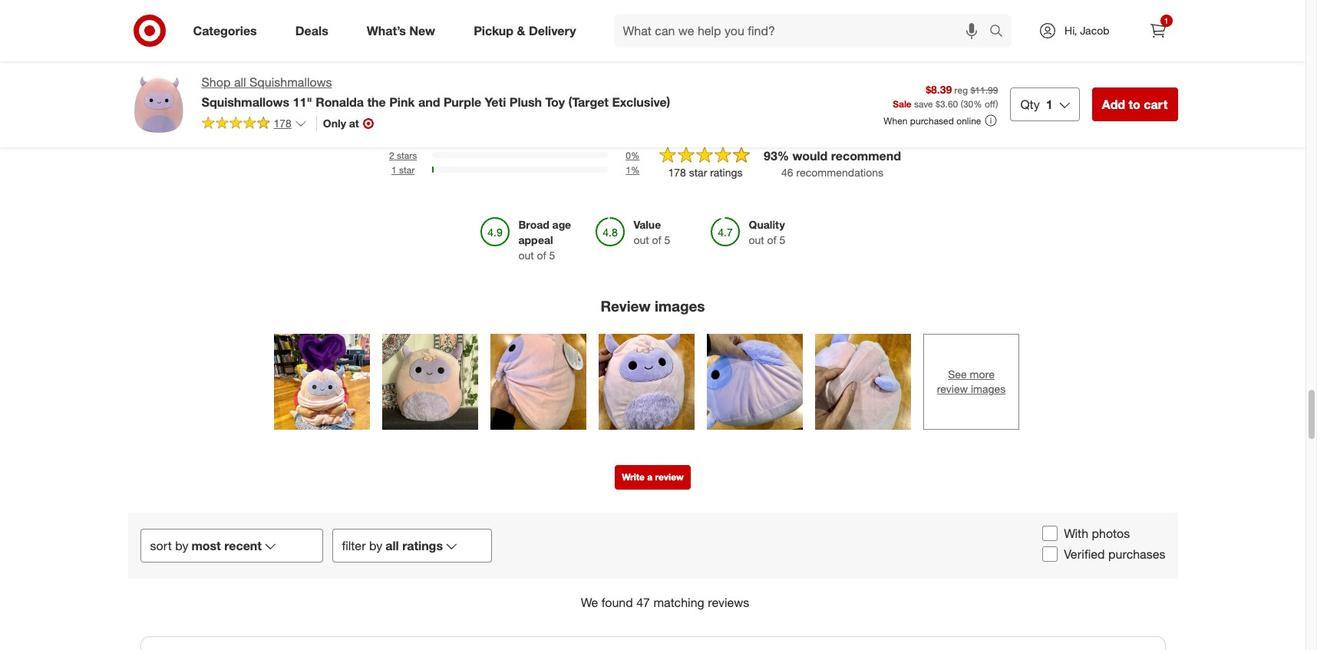 Task type: describe. For each thing, give the bounding box(es) containing it.
and
[[418, 94, 440, 110]]

guest
[[548, 53, 597, 74]]

see more review images
[[937, 367, 1006, 396]]

review for write a review
[[655, 471, 684, 483]]

review for see more review images
[[937, 383, 968, 396]]

off
[[985, 99, 996, 110]]

% for 1
[[631, 164, 640, 176]]

of for quality
[[768, 234, 777, 247]]

guest review image 1 of 12, zoom in image
[[274, 334, 370, 430]]

filter
[[342, 538, 366, 554]]

recent
[[224, 538, 262, 554]]

value
[[634, 218, 661, 231]]

1 star
[[392, 164, 415, 176]]

1 link
[[1141, 14, 1175, 48]]

% inside the '$8.39 reg $11.99 sale save $ 3.60 ( 30 % off )'
[[974, 99, 983, 110]]

shop all squishmallows squishmallows 11" ronalda the pink and purple yeti plush toy (target exclusive)
[[202, 74, 671, 110]]

see
[[948, 367, 967, 380]]

0 vertical spatial &
[[517, 23, 526, 38]]

image of squishmallows 11" ronalda the pink and purple yeti plush toy (target exclusive) image
[[128, 74, 189, 135]]

deals
[[295, 23, 328, 38]]

$11.99
[[971, 84, 999, 96]]

ronalda
[[316, 94, 364, 110]]

46
[[782, 166, 794, 179]]

guest ratings & reviews
[[548, 53, 759, 74]]

reviews
[[708, 595, 750, 610]]

178 star ratings
[[668, 166, 743, 179]]

hi,
[[1065, 24, 1078, 37]]

we found 47 matching reviews
[[581, 595, 750, 610]]

see more review images button
[[924, 334, 1020, 430]]

0 vertical spatial squishmallows
[[250, 74, 332, 90]]

stars
[[397, 150, 417, 161]]

broad age appeal out of 5
[[519, 218, 571, 262]]

out for quality out of 5
[[749, 234, 765, 247]]

write a review button
[[615, 465, 691, 490]]

new
[[410, 23, 436, 38]]

guest review image 3 of 12, zoom in image
[[491, 334, 587, 430]]

at
[[349, 117, 359, 130]]

plush
[[510, 94, 542, 110]]

value out of 5
[[634, 218, 671, 247]]

(target
[[569, 94, 609, 110]]

add to cart button
[[1092, 88, 1178, 121]]

review
[[601, 297, 651, 315]]

purchases
[[1109, 547, 1166, 562]]

93
[[764, 149, 778, 164]]

toy
[[546, 94, 565, 110]]

save
[[915, 99, 934, 110]]

1 vertical spatial squishmallows
[[202, 94, 290, 110]]

online
[[957, 115, 982, 126]]

found
[[602, 595, 633, 610]]

178 for 178 star ratings
[[668, 166, 686, 179]]

photos
[[1092, 526, 1131, 541]]

% for 0
[[631, 150, 640, 161]]

% for 93
[[778, 149, 789, 164]]

0 vertical spatial ratings
[[710, 166, 743, 179]]

11"
[[293, 94, 312, 110]]

1 vertical spatial all
[[386, 538, 399, 554]]

recommend
[[831, 149, 902, 164]]

matching
[[654, 595, 705, 610]]

1 horizontal spatial &
[[671, 53, 683, 74]]

1 for 1 %
[[626, 164, 631, 176]]

only
[[323, 117, 346, 130]]

0 %
[[626, 150, 640, 161]]

search
[[983, 24, 1020, 40]]

3.60
[[941, 99, 959, 110]]

5 inside broad age appeal out of 5
[[550, 249, 556, 262]]

purple
[[444, 94, 482, 110]]

filter by all ratings
[[342, 538, 443, 554]]

1 %
[[626, 164, 640, 176]]

5 for value out of 5
[[665, 234, 671, 247]]

purchased
[[911, 115, 954, 126]]

quality
[[749, 218, 785, 231]]

$8.39 reg $11.99 sale save $ 3.60 ( 30 % off )
[[893, 83, 999, 110]]

what's new
[[367, 23, 436, 38]]

by for sort by
[[175, 538, 188, 554]]

1 for 1
[[1165, 16, 1169, 25]]

qty 1
[[1021, 97, 1053, 112]]

write a review
[[622, 471, 684, 483]]

would
[[793, 149, 828, 164]]

review images
[[601, 297, 705, 315]]

with
[[1064, 526, 1089, 541]]

the
[[367, 94, 386, 110]]

0 horizontal spatial images
[[655, 297, 705, 315]]

out inside broad age appeal out of 5
[[519, 249, 534, 262]]

out for value out of 5
[[634, 234, 649, 247]]

5 for quality out of 5
[[780, 234, 786, 247]]

add
[[1102, 97, 1126, 112]]

more
[[970, 367, 995, 380]]

With photos checkbox
[[1043, 526, 1058, 542]]

hi, jacob
[[1065, 24, 1110, 37]]

images inside see more review images
[[971, 383, 1006, 396]]

sort
[[150, 538, 172, 554]]

pickup
[[474, 23, 514, 38]]

verified purchases
[[1064, 547, 1166, 562]]

guest review image 4 of 12, zoom in image
[[599, 334, 695, 430]]

1 for 1 star
[[392, 164, 397, 176]]



Task type: vqa. For each thing, say whether or not it's contained in the screenshot.
26 link
no



Task type: locate. For each thing, give the bounding box(es) containing it.
guest review image 5 of 12, zoom in image
[[707, 334, 803, 430]]

broad
[[519, 218, 550, 231]]

1 horizontal spatial out
[[634, 234, 649, 247]]

178 right 1 %
[[668, 166, 686, 179]]

0
[[626, 150, 631, 161]]

out inside value out of 5
[[634, 234, 649, 247]]

0 vertical spatial all
[[234, 74, 246, 90]]

1 vertical spatial review
[[655, 471, 684, 483]]

5 inside quality out of 5
[[780, 234, 786, 247]]

& right ratings at the top of page
[[671, 53, 683, 74]]

1 horizontal spatial of
[[652, 234, 662, 247]]

1 by from the left
[[175, 538, 188, 554]]

of inside value out of 5
[[652, 234, 662, 247]]

1 horizontal spatial 178
[[668, 166, 686, 179]]

93 % would recommend 46 recommendations
[[764, 149, 902, 179]]

of inside broad age appeal out of 5
[[537, 249, 547, 262]]

5 inside value out of 5
[[665, 234, 671, 247]]

of down quality on the right
[[768, 234, 777, 247]]

of down value
[[652, 234, 662, 247]]

1 right qty on the right of the page
[[1046, 97, 1053, 112]]

by
[[175, 538, 188, 554], [369, 538, 383, 554]]

star
[[399, 164, 415, 176], [689, 166, 707, 179]]

% inside 93 % would recommend 46 recommendations
[[778, 149, 789, 164]]

0 vertical spatial 178
[[274, 117, 292, 130]]

of
[[652, 234, 662, 247], [768, 234, 777, 247], [537, 249, 547, 262]]

%
[[974, 99, 983, 110], [778, 149, 789, 164], [631, 150, 640, 161], [631, 164, 640, 176]]

1 vertical spatial &
[[671, 53, 683, 74]]

out inside quality out of 5
[[749, 234, 765, 247]]

ratings right filter
[[402, 538, 443, 554]]

squishmallows up 11"
[[250, 74, 332, 90]]

47
[[637, 595, 650, 610]]

1 horizontal spatial star
[[689, 166, 707, 179]]

2 horizontal spatial of
[[768, 234, 777, 247]]

star down stars
[[399, 164, 415, 176]]

by right filter
[[369, 538, 383, 554]]

% down 0 %
[[631, 164, 640, 176]]

$8.39
[[926, 83, 952, 96]]

review down see
[[937, 383, 968, 396]]

0 horizontal spatial 178
[[274, 117, 292, 130]]

30
[[964, 99, 974, 110]]

all right filter
[[386, 538, 399, 554]]

What can we help you find? suggestions appear below search field
[[614, 14, 994, 48]]

recommendations
[[797, 166, 884, 179]]

all right "shop"
[[234, 74, 246, 90]]

shop
[[202, 74, 231, 90]]

(
[[961, 99, 964, 110]]

all inside shop all squishmallows squishmallows 11" ronalda the pink and purple yeti plush toy (target exclusive)
[[234, 74, 246, 90]]

star for 1
[[399, 164, 415, 176]]

& right pickup
[[517, 23, 526, 38]]

images down more
[[971, 383, 1006, 396]]

guest review image 6 of 12, zoom in image
[[815, 334, 911, 430]]

pickup & delivery link
[[461, 14, 596, 48]]

1 horizontal spatial by
[[369, 538, 383, 554]]

qty
[[1021, 97, 1040, 112]]

178 for 178
[[274, 117, 292, 130]]

review right 'a'
[[655, 471, 684, 483]]

out
[[634, 234, 649, 247], [749, 234, 765, 247], [519, 249, 534, 262]]

star for 178
[[689, 166, 707, 179]]

appeal
[[519, 234, 553, 247]]

178 left only
[[274, 117, 292, 130]]

with photos
[[1064, 526, 1131, 541]]

2 horizontal spatial out
[[749, 234, 765, 247]]

squishmallows
[[250, 74, 332, 90], [202, 94, 290, 110]]

when
[[884, 115, 908, 126]]

squishmallows up 178 link
[[202, 94, 290, 110]]

1
[[1165, 16, 1169, 25], [1046, 97, 1053, 112], [392, 164, 397, 176], [626, 164, 631, 176]]

5 down quality on the right
[[780, 234, 786, 247]]

review
[[937, 383, 968, 396], [655, 471, 684, 483]]

Verified purchases checkbox
[[1043, 547, 1058, 562]]

1 horizontal spatial images
[[971, 383, 1006, 396]]

2 by from the left
[[369, 538, 383, 554]]

jacob
[[1081, 24, 1110, 37]]

age
[[553, 218, 571, 231]]

ratings
[[710, 166, 743, 179], [402, 538, 443, 554]]

1 horizontal spatial review
[[937, 383, 968, 396]]

out down appeal
[[519, 249, 534, 262]]

% up 1 %
[[631, 150, 640, 161]]

$
[[936, 99, 941, 110]]

ratings
[[602, 53, 666, 74]]

by right sort
[[175, 538, 188, 554]]

categories link
[[180, 14, 276, 48]]

a
[[647, 471, 653, 483]]

images right review
[[655, 297, 705, 315]]

0 vertical spatial review
[[937, 383, 968, 396]]

ratings left 46 at the right of page
[[710, 166, 743, 179]]

1 vertical spatial images
[[971, 383, 1006, 396]]

categories
[[193, 23, 257, 38]]

0 horizontal spatial all
[[234, 74, 246, 90]]

of for value
[[652, 234, 662, 247]]

review inside see more review images
[[937, 383, 968, 396]]

only at
[[323, 117, 359, 130]]

0 horizontal spatial review
[[655, 471, 684, 483]]

0 horizontal spatial 5
[[550, 249, 556, 262]]

reg
[[955, 84, 968, 96]]

exclusive)
[[612, 94, 671, 110]]

5 up the review images
[[665, 234, 671, 247]]

what's
[[367, 23, 406, 38]]

search button
[[983, 14, 1020, 51]]

reviews
[[688, 53, 759, 74]]

0 horizontal spatial star
[[399, 164, 415, 176]]

1 horizontal spatial all
[[386, 538, 399, 554]]

1 right jacob
[[1165, 16, 1169, 25]]

write
[[622, 471, 645, 483]]

most
[[192, 538, 221, 554]]

0 horizontal spatial &
[[517, 23, 526, 38]]

what's new link
[[354, 14, 455, 48]]

all
[[234, 74, 246, 90], [386, 538, 399, 554]]

% up 46 at the right of page
[[778, 149, 789, 164]]

1 vertical spatial 178
[[668, 166, 686, 179]]

0 horizontal spatial by
[[175, 538, 188, 554]]

1 vertical spatial ratings
[[402, 538, 443, 554]]

verified
[[1064, 547, 1105, 562]]

0 vertical spatial images
[[655, 297, 705, 315]]

review inside button
[[655, 471, 684, 483]]

1 inside 1 link
[[1165, 16, 1169, 25]]

)
[[996, 99, 999, 110]]

0 horizontal spatial ratings
[[402, 538, 443, 554]]

pickup & delivery
[[474, 23, 576, 38]]

pink
[[389, 94, 415, 110]]

2
[[389, 150, 394, 161]]

178 link
[[202, 116, 307, 133]]

&
[[517, 23, 526, 38], [671, 53, 683, 74]]

yeti
[[485, 94, 506, 110]]

guest review image 2 of 12, zoom in image
[[382, 334, 478, 430]]

quality out of 5
[[749, 218, 786, 247]]

1 down the 2 at left top
[[392, 164, 397, 176]]

add to cart
[[1102, 97, 1168, 112]]

2 stars
[[389, 150, 417, 161]]

out down value
[[634, 234, 649, 247]]

cart
[[1144, 97, 1168, 112]]

of inside quality out of 5
[[768, 234, 777, 247]]

% left off
[[974, 99, 983, 110]]

1 horizontal spatial ratings
[[710, 166, 743, 179]]

1 down 0
[[626, 164, 631, 176]]

2 horizontal spatial 5
[[780, 234, 786, 247]]

0 horizontal spatial of
[[537, 249, 547, 262]]

star right 1 %
[[689, 166, 707, 179]]

by for filter by
[[369, 538, 383, 554]]

delivery
[[529, 23, 576, 38]]

images
[[655, 297, 705, 315], [971, 383, 1006, 396]]

sort by most recent
[[150, 538, 262, 554]]

1 horizontal spatial 5
[[665, 234, 671, 247]]

5 down appeal
[[550, 249, 556, 262]]

of down appeal
[[537, 249, 547, 262]]

0 horizontal spatial out
[[519, 249, 534, 262]]

deals link
[[282, 14, 348, 48]]

out down quality on the right
[[749, 234, 765, 247]]

we
[[581, 595, 598, 610]]



